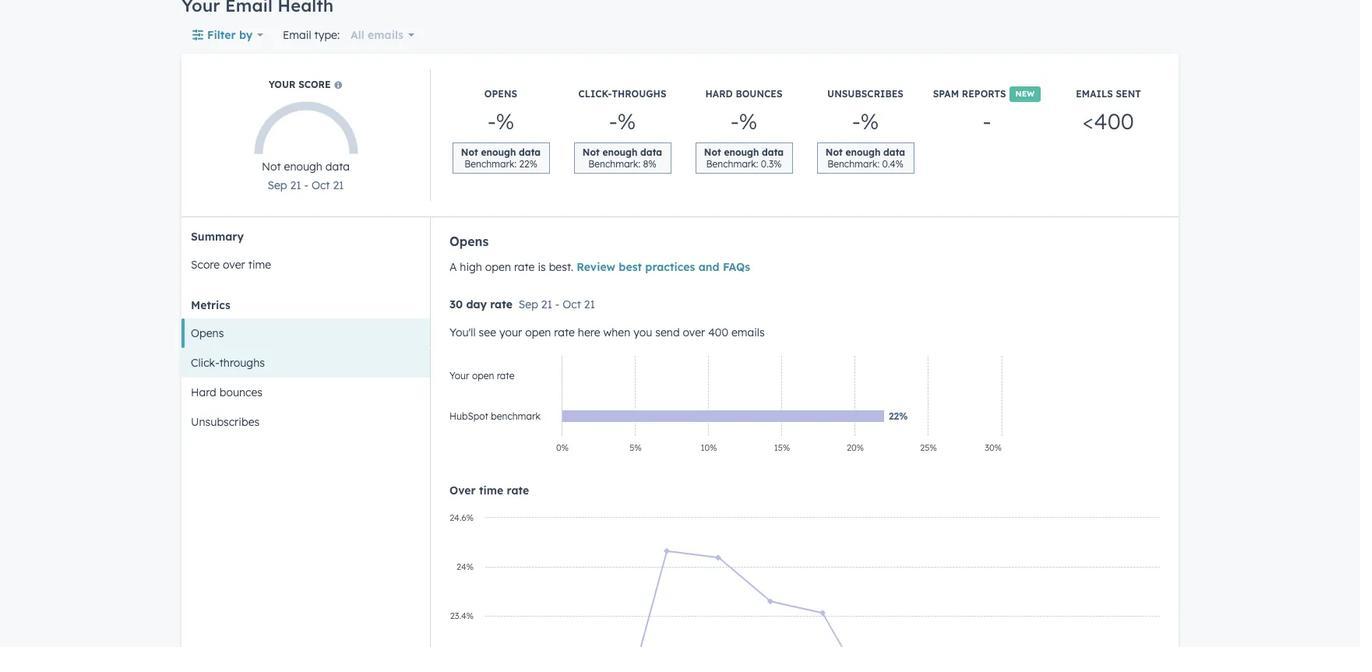 Task type: describe. For each thing, give the bounding box(es) containing it.
- inside click-throughs -%
[[609, 108, 618, 135]]

faqs
[[723, 260, 751, 274]]

score
[[299, 79, 331, 91]]

1 vertical spatial time
[[479, 484, 504, 498]]

unsubscribes button
[[182, 408, 430, 437]]

not for hard bounces -%
[[704, 147, 721, 158]]

1 vertical spatial opens
[[450, 234, 489, 249]]

% inside the unsubscribes -%
[[861, 108, 879, 135]]

click-throughs -%
[[579, 88, 667, 135]]

by
[[239, 28, 253, 42]]

bounces for hard bounces
[[220, 386, 263, 400]]

over
[[450, 484, 476, 498]]

1 horizontal spatial over
[[683, 326, 705, 340]]

rate for day
[[490, 298, 513, 312]]

opens -%
[[485, 88, 518, 135]]

filter
[[207, 28, 236, 42]]

benchmark: for hard bounces -%
[[706, 158, 759, 170]]

is
[[538, 260, 546, 274]]

throughs for click-throughs -%
[[612, 88, 667, 100]]

opens button
[[182, 319, 430, 348]]

time inside button
[[248, 258, 271, 272]]

enough for opens -%
[[481, 147, 516, 158]]

throughs for click-throughs
[[219, 356, 265, 370]]

benchmark: for unsubscribes -%
[[828, 158, 880, 170]]

you'll see your open rate here when you send over 400 emails
[[450, 326, 765, 340]]

emails
[[1076, 88, 1113, 100]]

oct for not enough data sep 21 - oct 21
[[312, 178, 330, 192]]

<
[[1083, 108, 1094, 135]]

see
[[479, 326, 496, 340]]

- inside the hard bounces -%
[[731, 108, 739, 135]]

metrics
[[191, 298, 231, 312]]

hard bounces
[[191, 386, 263, 400]]

bounces for hard bounces -%
[[736, 88, 783, 100]]

review best practices and faqs button
[[577, 258, 751, 277]]

% inside "opens -%"
[[496, 108, 515, 135]]

when
[[604, 326, 631, 340]]

click-throughs button
[[182, 348, 430, 378]]

- inside not enough data sep 21 - oct 21
[[304, 178, 309, 192]]

1 horizontal spatial emails
[[732, 326, 765, 340]]

your open rate
[[450, 370, 515, 382]]

400 inside emails sent < 400
[[1094, 108, 1135, 135]]

hard for hard bounces
[[191, 386, 217, 400]]

not for opens -%
[[461, 147, 478, 158]]

reports
[[962, 88, 1007, 100]]

not for click-throughs -%
[[583, 147, 600, 158]]

your score
[[269, 79, 334, 91]]

hubspot
[[450, 411, 489, 422]]

emails inside popup button
[[368, 28, 404, 42]]

benchmark
[[491, 411, 541, 422]]

opens inside button
[[191, 327, 224, 341]]

- inside "opens -%"
[[488, 108, 496, 135]]

spam
[[933, 88, 959, 100]]

rate for open
[[497, 370, 515, 382]]

you
[[634, 326, 653, 340]]

% inside click-throughs -%
[[618, 108, 636, 135]]

benchmark: for opens -%
[[465, 158, 517, 170]]

best
[[619, 260, 642, 274]]

sep for enough
[[268, 178, 287, 192]]

all emails button
[[346, 19, 415, 51]]

not for unsubscribes -%
[[826, 147, 843, 158]]

benchmark: for click-throughs -%
[[589, 158, 641, 170]]



Task type: vqa. For each thing, say whether or not it's contained in the screenshot.
22%
yes



Task type: locate. For each thing, give the bounding box(es) containing it.
hubspot benchmark
[[450, 411, 541, 422]]

8%
[[643, 158, 657, 170]]

rate right over
[[507, 484, 529, 498]]

1 horizontal spatial bounces
[[736, 88, 783, 100]]

best.
[[549, 260, 574, 274]]

0 horizontal spatial unsubscribes
[[191, 415, 260, 429]]

- inside the unsubscribes -%
[[852, 108, 861, 135]]

data inside not enough data benchmark: 22%
[[519, 147, 541, 158]]

data inside not enough data sep 21 - oct 21
[[326, 160, 350, 174]]

spam reports
[[933, 88, 1007, 100]]

400
[[1094, 108, 1135, 135], [708, 326, 729, 340]]

emails sent < 400
[[1076, 88, 1142, 135]]

practices
[[645, 260, 695, 274]]

not inside not enough data sep 21 - oct 21
[[262, 160, 281, 174]]

benchmark: inside not enough data benchmark: 8%
[[589, 158, 641, 170]]

enough
[[481, 147, 516, 158], [603, 147, 638, 158], [724, 147, 759, 158], [846, 147, 881, 158], [284, 160, 323, 174]]

1 horizontal spatial oct
[[563, 298, 581, 312]]

bounces inside the hard bounces -%
[[736, 88, 783, 100]]

1 horizontal spatial click-
[[579, 88, 612, 100]]

throughs up hard bounces
[[219, 356, 265, 370]]

1 vertical spatial bounces
[[220, 386, 263, 400]]

hard
[[706, 88, 733, 100], [191, 386, 217, 400]]

emails right the all
[[368, 28, 404, 42]]

% up not enough data benchmark: 22%
[[496, 108, 515, 135]]

1 vertical spatial hard
[[191, 386, 217, 400]]

unsubscribes for unsubscribes -%
[[828, 88, 904, 100]]

21
[[290, 178, 301, 192], [333, 178, 344, 192], [541, 298, 552, 312], [584, 298, 595, 312]]

data for click-throughs -%
[[641, 147, 663, 158]]

over inside score over time button
[[223, 258, 245, 272]]

your up hubspot
[[450, 370, 470, 382]]

enough inside not enough data benchmark: 8%
[[603, 147, 638, 158]]

data for opens -%
[[519, 147, 541, 158]]

2 interactive chart image from the top
[[442, 510, 1168, 648]]

over time rate
[[450, 484, 529, 498]]

open right high
[[485, 260, 511, 274]]

1 vertical spatial open
[[525, 326, 551, 340]]

0 vertical spatial throughs
[[612, 88, 667, 100]]

oct inside not enough data sep 21 - oct 21
[[312, 178, 330, 192]]

a
[[450, 260, 457, 274]]

1 horizontal spatial time
[[479, 484, 504, 498]]

rate
[[514, 260, 535, 274], [490, 298, 513, 312], [554, 326, 575, 340], [497, 370, 515, 382], [507, 484, 529, 498]]

data inside not enough data benchmark: 0.4%
[[884, 147, 906, 158]]

score over time
[[191, 258, 271, 272]]

unsubscribes for unsubscribes
[[191, 415, 260, 429]]

bounces up not enough data benchmark: 0.3%
[[736, 88, 783, 100]]

unsubscribes up not enough data benchmark: 0.4%
[[828, 88, 904, 100]]

emails down 'faqs'
[[732, 326, 765, 340]]

click- inside click-throughs -%
[[579, 88, 612, 100]]

1 vertical spatial oct
[[563, 298, 581, 312]]

open
[[485, 260, 511, 274], [525, 326, 551, 340], [472, 370, 494, 382]]

% up not enough data benchmark: 8%
[[618, 108, 636, 135]]

unsubscribes down hard bounces
[[191, 415, 260, 429]]

unsubscribes inside button
[[191, 415, 260, 429]]

not enough data benchmark: 0.4%
[[826, 147, 906, 170]]

not enough data benchmark: 22%
[[461, 147, 541, 170]]

your left score
[[269, 79, 296, 91]]

benchmark: left 0.4%
[[828, 158, 880, 170]]

-
[[488, 108, 496, 135], [609, 108, 618, 135], [731, 108, 739, 135], [852, 108, 861, 135], [983, 108, 992, 135], [304, 178, 309, 192], [556, 298, 560, 312]]

interactive chart image
[[442, 348, 1010, 465], [442, 510, 1168, 648]]

1 vertical spatial emails
[[732, 326, 765, 340]]

0 horizontal spatial bounces
[[220, 386, 263, 400]]

1 vertical spatial interactive chart image
[[442, 510, 1168, 648]]

1 vertical spatial 400
[[708, 326, 729, 340]]

rate up benchmark
[[497, 370, 515, 382]]

%
[[496, 108, 515, 135], [618, 108, 636, 135], [739, 108, 758, 135], [861, 108, 879, 135]]

1 vertical spatial your
[[450, 370, 470, 382]]

over right score
[[223, 258, 245, 272]]

throughs inside button
[[219, 356, 265, 370]]

0.4%
[[883, 158, 904, 170]]

1 vertical spatial click-
[[191, 356, 219, 370]]

not inside not enough data benchmark: 0.4%
[[826, 147, 843, 158]]

1 vertical spatial over
[[683, 326, 705, 340]]

bounces down click-throughs
[[220, 386, 263, 400]]

benchmark: inside not enough data benchmark: 0.4%
[[828, 158, 880, 170]]

not enough data benchmark: 8%
[[583, 147, 663, 170]]

0 vertical spatial open
[[485, 260, 511, 274]]

review
[[577, 260, 616, 274]]

time right over
[[479, 484, 504, 498]]

throughs up not enough data benchmark: 8%
[[612, 88, 667, 100]]

0 vertical spatial your
[[269, 79, 296, 91]]

benchmark: left 8%
[[589, 158, 641, 170]]

throughs
[[612, 88, 667, 100], [219, 356, 265, 370]]

high
[[460, 260, 482, 274]]

1 vertical spatial sep
[[519, 298, 538, 312]]

click-throughs
[[191, 356, 265, 370]]

oct
[[312, 178, 330, 192], [563, 298, 581, 312]]

opens
[[485, 88, 518, 100], [450, 234, 489, 249], [191, 327, 224, 341]]

0 horizontal spatial oct
[[312, 178, 330, 192]]

sep inside not enough data sep 21 - oct 21
[[268, 178, 287, 192]]

3 % from the left
[[739, 108, 758, 135]]

3 benchmark: from the left
[[706, 158, 759, 170]]

opens down metrics
[[191, 327, 224, 341]]

0 vertical spatial over
[[223, 258, 245, 272]]

score over time button
[[182, 250, 430, 280]]

type:
[[314, 28, 340, 42]]

hard bounces button
[[182, 378, 430, 408]]

all
[[351, 28, 364, 42]]

click- for click-throughs
[[191, 356, 219, 370]]

not
[[461, 147, 478, 158], [583, 147, 600, 158], [704, 147, 721, 158], [826, 147, 843, 158], [262, 160, 281, 174]]

time right score
[[248, 258, 271, 272]]

rate right the day
[[490, 298, 513, 312]]

opens up high
[[450, 234, 489, 249]]

opens up not enough data benchmark: 22%
[[485, 88, 518, 100]]

0 horizontal spatial hard
[[191, 386, 217, 400]]

0 vertical spatial bounces
[[736, 88, 783, 100]]

1 vertical spatial unsubscribes
[[191, 415, 260, 429]]

1 horizontal spatial 400
[[1094, 108, 1135, 135]]

0 horizontal spatial your
[[269, 79, 296, 91]]

not enough data sep 21 - oct 21
[[262, 160, 350, 192]]

rate left is
[[514, 260, 535, 274]]

your
[[499, 326, 522, 340]]

0 vertical spatial 400
[[1094, 108, 1135, 135]]

data for hard bounces -%
[[762, 147, 784, 158]]

a high open rate is best. review best practices and faqs
[[450, 260, 751, 274]]

0 vertical spatial interactive chart image
[[442, 348, 1010, 465]]

% up not enough data benchmark: 0.3%
[[739, 108, 758, 135]]

1 horizontal spatial your
[[450, 370, 470, 382]]

1 % from the left
[[496, 108, 515, 135]]

enough inside not enough data sep 21 - oct 21
[[284, 160, 323, 174]]

click- inside button
[[191, 356, 219, 370]]

0 horizontal spatial over
[[223, 258, 245, 272]]

your for your score
[[269, 79, 296, 91]]

hard for hard bounces -%
[[706, 88, 733, 100]]

0 vertical spatial hard
[[706, 88, 733, 100]]

sep
[[268, 178, 287, 192], [519, 298, 538, 312]]

email type:
[[283, 28, 340, 42]]

1 horizontal spatial hard
[[706, 88, 733, 100]]

score
[[191, 258, 220, 272]]

sent
[[1116, 88, 1142, 100]]

data for unsubscribes -%
[[884, 147, 906, 158]]

over right send
[[683, 326, 705, 340]]

enough inside not enough data benchmark: 22%
[[481, 147, 516, 158]]

enough inside not enough data benchmark: 0.3%
[[724, 147, 759, 158]]

send
[[656, 326, 680, 340]]

emails
[[368, 28, 404, 42], [732, 326, 765, 340]]

benchmark: left 22%
[[465, 158, 517, 170]]

filter by
[[207, 28, 253, 42]]

new
[[1016, 89, 1035, 99]]

1 horizontal spatial throughs
[[612, 88, 667, 100]]

% inside the hard bounces -%
[[739, 108, 758, 135]]

4 % from the left
[[861, 108, 879, 135]]

22%
[[519, 158, 538, 170]]

% up not enough data benchmark: 0.4%
[[861, 108, 879, 135]]

benchmark: left 0.3% at top
[[706, 158, 759, 170]]

hard inside button
[[191, 386, 217, 400]]

1 vertical spatial throughs
[[219, 356, 265, 370]]

2 % from the left
[[618, 108, 636, 135]]

day
[[466, 298, 487, 312]]

not inside not enough data benchmark: 8%
[[583, 147, 600, 158]]

and
[[699, 260, 720, 274]]

data inside not enough data benchmark: 8%
[[641, 147, 663, 158]]

filter by button
[[182, 19, 274, 51]]

hard inside the hard bounces -%
[[706, 88, 733, 100]]

oct for 30 day rate sep 21 - oct 21
[[563, 298, 581, 312]]

over
[[223, 258, 245, 272], [683, 326, 705, 340]]

rate for time
[[507, 484, 529, 498]]

open right your
[[525, 326, 551, 340]]

benchmark: inside not enough data benchmark: 22%
[[465, 158, 517, 170]]

400 right send
[[708, 326, 729, 340]]

open up hubspot benchmark
[[472, 370, 494, 382]]

benchmark:
[[465, 158, 517, 170], [589, 158, 641, 170], [706, 158, 759, 170], [828, 158, 880, 170]]

sep for day
[[519, 298, 538, 312]]

hard up not enough data benchmark: 0.3%
[[706, 88, 733, 100]]

unsubscribes
[[828, 88, 904, 100], [191, 415, 260, 429]]

0 vertical spatial click-
[[579, 88, 612, 100]]

enough for hard bounces -%
[[724, 147, 759, 158]]

data inside not enough data benchmark: 0.3%
[[762, 147, 784, 158]]

0 vertical spatial emails
[[368, 28, 404, 42]]

click- up hard bounces
[[191, 356, 219, 370]]

not enough data benchmark: 0.3%
[[704, 147, 784, 170]]

time
[[248, 258, 271, 272], [479, 484, 504, 498]]

click- up not enough data benchmark: 8%
[[579, 88, 612, 100]]

bounces
[[736, 88, 783, 100], [220, 386, 263, 400]]

hard bounces -%
[[706, 88, 783, 135]]

2 benchmark: from the left
[[589, 158, 641, 170]]

enough for unsubscribes -%
[[846, 147, 881, 158]]

summary
[[191, 230, 244, 244]]

not inside not enough data benchmark: 22%
[[461, 147, 478, 158]]

0 horizontal spatial time
[[248, 258, 271, 272]]

email
[[283, 28, 311, 42]]

enough for click-throughs -%
[[603, 147, 638, 158]]

unsubscribes -%
[[828, 88, 904, 135]]

0 vertical spatial time
[[248, 258, 271, 272]]

4 benchmark: from the left
[[828, 158, 880, 170]]

enough inside not enough data benchmark: 0.4%
[[846, 147, 881, 158]]

0 horizontal spatial click-
[[191, 356, 219, 370]]

0 horizontal spatial emails
[[368, 28, 404, 42]]

hard down click-throughs
[[191, 386, 217, 400]]

0 vertical spatial sep
[[268, 178, 287, 192]]

2 vertical spatial opens
[[191, 327, 224, 341]]

rate left 'here'
[[554, 326, 575, 340]]

0 vertical spatial oct
[[312, 178, 330, 192]]

your
[[269, 79, 296, 91], [450, 370, 470, 382]]

benchmark: inside not enough data benchmark: 0.3%
[[706, 158, 759, 170]]

0 horizontal spatial throughs
[[219, 356, 265, 370]]

30
[[450, 298, 463, 312]]

1 interactive chart image from the top
[[442, 348, 1010, 465]]

bounces inside hard bounces button
[[220, 386, 263, 400]]

1 horizontal spatial sep
[[519, 298, 538, 312]]

0 horizontal spatial sep
[[268, 178, 287, 192]]

click- for click-throughs -%
[[579, 88, 612, 100]]

click-
[[579, 88, 612, 100], [191, 356, 219, 370]]

not inside not enough data benchmark: 0.3%
[[704, 147, 721, 158]]

your for your open rate
[[450, 370, 470, 382]]

30 day rate sep 21 - oct 21
[[450, 298, 595, 312]]

you'll
[[450, 326, 476, 340]]

data
[[519, 147, 541, 158], [641, 147, 663, 158], [762, 147, 784, 158], [884, 147, 906, 158], [326, 160, 350, 174]]

2 vertical spatial open
[[472, 370, 494, 382]]

throughs inside click-throughs -%
[[612, 88, 667, 100]]

0.3%
[[761, 158, 782, 170]]

0 vertical spatial opens
[[485, 88, 518, 100]]

1 benchmark: from the left
[[465, 158, 517, 170]]

0 vertical spatial unsubscribes
[[828, 88, 904, 100]]

400 down sent
[[1094, 108, 1135, 135]]

1 horizontal spatial unsubscribes
[[828, 88, 904, 100]]

here
[[578, 326, 600, 340]]

0 horizontal spatial 400
[[708, 326, 729, 340]]

all emails
[[351, 28, 404, 42]]



